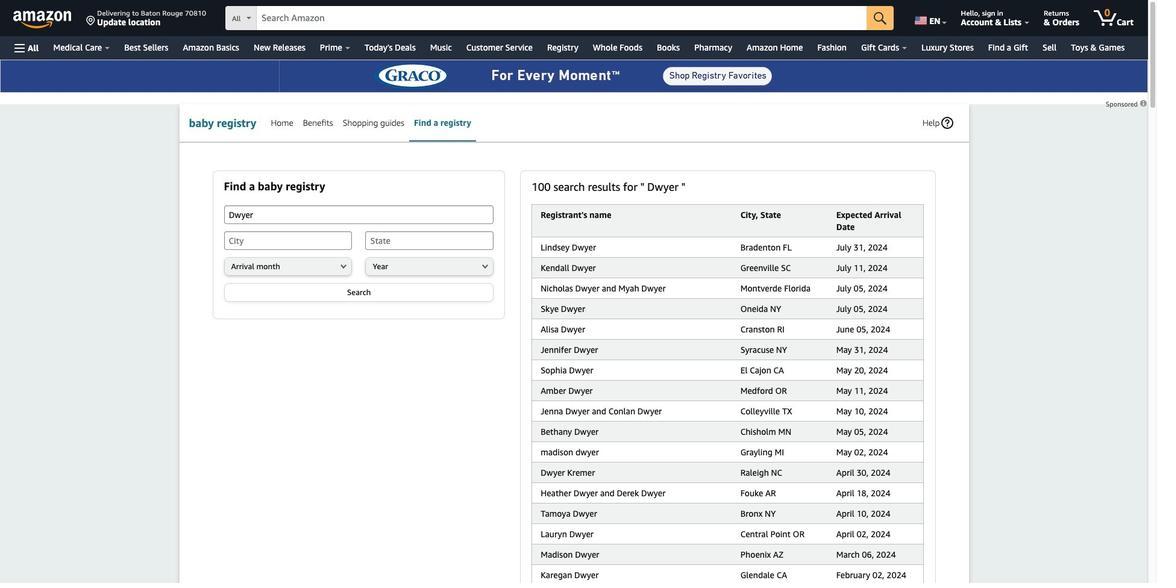 Task type: describe. For each thing, give the bounding box(es) containing it.
Registrant's name text field
[[224, 206, 494, 224]]

1 dropdown image from the left
[[341, 264, 347, 269]]

City text field
[[224, 232, 352, 250]]

amazon image
[[13, 11, 72, 29]]

navigation navigation
[[0, 0, 1158, 584]]



Task type: vqa. For each thing, say whether or not it's contained in the screenshot.
second dropdown image from left
yes



Task type: locate. For each thing, give the bounding box(es) containing it.
Search Amazon text field
[[257, 7, 867, 30]]

1 horizontal spatial dropdown image
[[482, 264, 488, 269]]

State text field
[[366, 232, 494, 250]]

0 horizontal spatial dropdown image
[[341, 264, 347, 269]]

dropdown image
[[341, 264, 347, 269], [482, 264, 488, 269]]

None search field
[[225, 6, 894, 31]]

None submit
[[867, 6, 894, 30], [225, 284, 493, 301], [867, 6, 894, 30], [225, 284, 493, 301]]

none search field inside navigation navigation
[[225, 6, 894, 31]]

2 dropdown image from the left
[[482, 264, 488, 269]]



